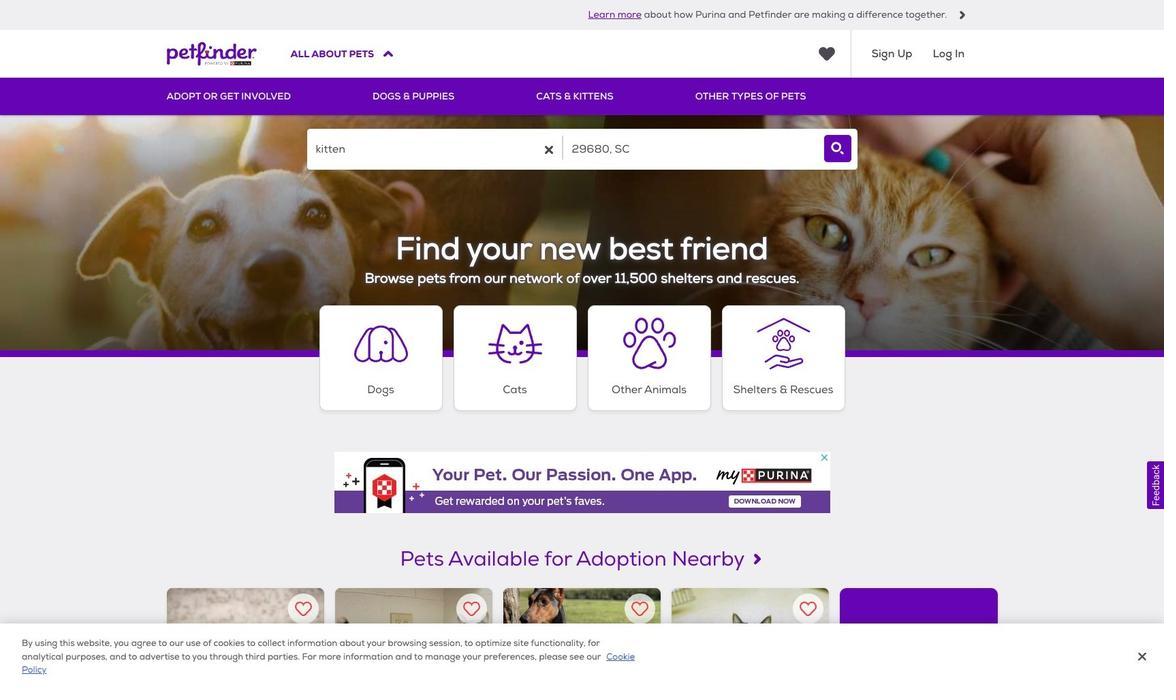 Task type: vqa. For each thing, say whether or not it's contained in the screenshot.
SEARCH TERRIER, KITTEN, ETC. text box
yes



Task type: describe. For each thing, give the bounding box(es) containing it.
Enter City, State, or ZIP text field
[[563, 129, 818, 170]]

bert andrea foster, adoptable, baby male domestic short hair & american bobtail, in social circle, ga. image
[[167, 588, 324, 693]]

favorite bert andrea foster image
[[295, 600, 312, 617]]

advertisement element
[[334, 452, 831, 513]]

sally, adoptable, adult female doberman pinscher, in social circle, ga. image
[[504, 588, 661, 693]]

petfinder logo image
[[167, 30, 257, 78]]

favorite gadget image
[[463, 600, 480, 617]]

Search Terrier, Kitten, etc. text field
[[307, 129, 562, 170]]

primary element
[[167, 78, 998, 115]]

9c2b2 image
[[959, 11, 967, 19]]



Task type: locate. For each thing, give the bounding box(es) containing it.
favorite michelle image
[[800, 600, 817, 617]]

privacy alert dialog
[[0, 624, 1165, 693]]

favorite sally image
[[632, 600, 649, 617]]

michelle, adoptable, adult female domestic short hair, in social circle, ga. image
[[672, 588, 830, 693]]

gadget, adoptable, adult female domestic short hair, in madison, ga. image
[[335, 588, 493, 693]]



